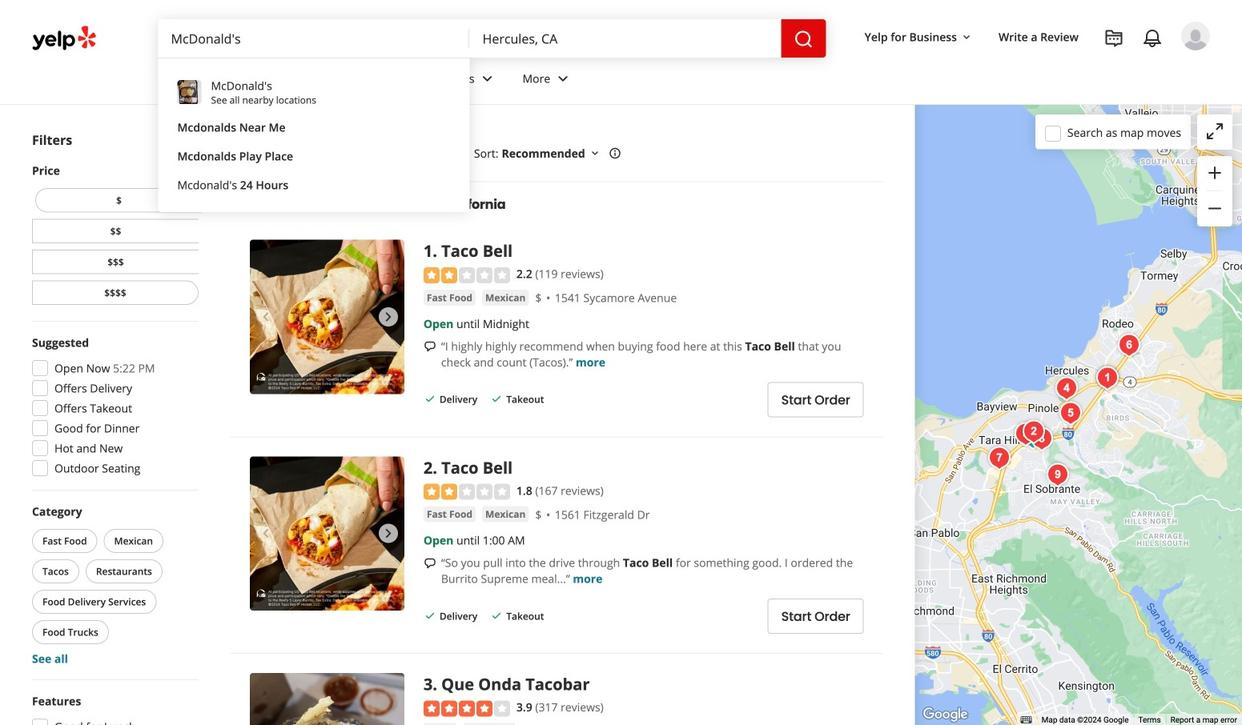 Task type: vqa. For each thing, say whether or not it's contained in the screenshot.
16 info v2 Image
yes



Task type: locate. For each thing, give the bounding box(es) containing it.
none field address, neighborhood, city, state or zip
[[470, 19, 781, 58]]

0 horizontal spatial 24 chevron down v2 image
[[234, 69, 254, 88]]

None field
[[158, 19, 470, 58], [470, 19, 781, 58], [158, 19, 470, 58]]

1 slideshow element from the top
[[250, 240, 404, 394]]

1 horizontal spatial 24 chevron down v2 image
[[478, 69, 497, 88]]

None search field
[[158, 19, 826, 58]]

16 chevron right v2 image
[[258, 125, 271, 138]]

slideshow element for 16 speech v2 image
[[250, 240, 404, 394]]

que onda tacobar image
[[1010, 418, 1042, 450]]

16 checkmark v2 image
[[490, 393, 503, 406]]

group
[[1197, 156, 1233, 227], [32, 163, 202, 308], [27, 335, 199, 481], [29, 504, 199, 667], [27, 694, 199, 726]]

2 previous image from the top
[[256, 524, 275, 544]]

previous image
[[256, 307, 275, 327], [256, 524, 275, 544]]

taqueria la cocina image
[[1055, 398, 1087, 430]]

keyboard shortcuts image
[[1021, 717, 1032, 724]]

los cerros mexican grill image
[[1042, 459, 1074, 491]]

slideshow element
[[250, 240, 404, 394], [250, 457, 404, 611]]

1 vertical spatial slideshow element
[[250, 457, 404, 611]]

previous image for 16 speech v2 icon
[[256, 524, 275, 544]]

2 next image from the top
[[379, 524, 398, 544]]

1 vertical spatial previous image
[[256, 524, 275, 544]]

1 vertical spatial next image
[[379, 524, 398, 544]]

3.9 star rating image
[[424, 701, 510, 717]]

0 vertical spatial next image
[[379, 307, 398, 327]]

16 speech v2 image
[[424, 340, 436, 353]]

taco bell image
[[1091, 362, 1123, 394], [1091, 362, 1123, 394], [1018, 416, 1050, 448]]

1 previous image from the top
[[256, 307, 275, 327]]

16 checkmark v2 image
[[424, 393, 436, 406], [424, 610, 436, 623], [490, 610, 503, 623]]

1 24 chevron down v2 image from the left
[[234, 69, 254, 88]]

1 next image from the top
[[379, 307, 398, 327]]

16 checkmark v2 image for slideshow element associated with 16 speech v2 icon
[[424, 610, 436, 623]]

2 24 chevron down v2 image from the left
[[478, 69, 497, 88]]

next image
[[379, 307, 398, 327], [379, 524, 398, 544]]

24 chevron down v2 image
[[234, 69, 254, 88], [478, 69, 497, 88]]

slideshow element for 16 speech v2 icon
[[250, 457, 404, 611]]

2 slideshow element from the top
[[250, 457, 404, 611]]

  text field
[[158, 19, 470, 58]]

1.8 star rating image
[[424, 484, 510, 500]]

0 vertical spatial previous image
[[256, 307, 275, 327]]

0 vertical spatial slideshow element
[[250, 240, 404, 394]]

sabor latino 17 image
[[1051, 373, 1083, 405]]

things to do, nail salons, plumbers search field
[[158, 19, 470, 58]]

zoom out image
[[1205, 199, 1225, 218]]

business categories element
[[156, 58, 1210, 104]]



Task type: describe. For each thing, give the bounding box(es) containing it.
taqueria maria image
[[983, 442, 1015, 475]]

next image for 16 speech v2 icon
[[379, 524, 398, 544]]

google image
[[919, 705, 972, 726]]

mazatlán taquería image
[[1113, 330, 1145, 362]]

zoom in image
[[1205, 163, 1225, 183]]

user actions element
[[852, 20, 1233, 119]]

mountain mike's pizza image
[[1017, 422, 1049, 454]]

shaya z. image
[[1181, 22, 1210, 50]]

taqueria morena image
[[1026, 423, 1058, 455]]

2.2 star rating image
[[424, 267, 510, 283]]

next image for 16 speech v2 image
[[379, 307, 398, 327]]

16 checkmark v2 image for slideshow element related to 16 speech v2 image
[[424, 393, 436, 406]]

map region
[[915, 105, 1242, 726]]

16 chevron down v2 image
[[960, 31, 973, 44]]

notifications image
[[1143, 29, 1162, 48]]

expand map image
[[1205, 122, 1225, 141]]

previous image for 16 speech v2 image
[[256, 307, 275, 327]]

search image
[[794, 30, 813, 49]]

24 chevron down v2 image
[[554, 69, 573, 88]]

projects image
[[1104, 29, 1124, 48]]

16 speech v2 image
[[424, 557, 436, 570]]

16 info v2 image
[[608, 147, 621, 160]]

address, neighborhood, city, state or zip search field
[[470, 19, 781, 58]]



